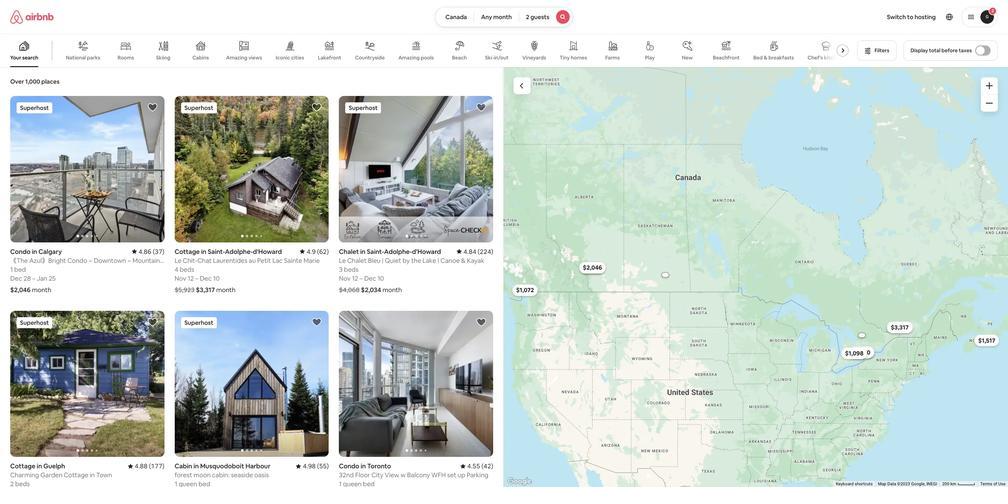 Task type: locate. For each thing, give the bounding box(es) containing it.
2 le from the left
[[339, 257, 346, 265]]

4.84
[[464, 248, 476, 256]]

1 horizontal spatial $2,046
[[583, 264, 602, 272]]

0 vertical spatial chalet
[[339, 248, 359, 256]]

kayak
[[467, 257, 484, 265]]

2 horizontal spatial dec
[[364, 275, 376, 283]]

set
[[447, 472, 456, 480]]

le for le chalet bleu | quiet by the lake | canoe & kayak
[[339, 257, 346, 265]]

$5,923
[[175, 286, 195, 294]]

0 horizontal spatial cottage
[[10, 463, 35, 471]]

in inside the chalet in saint-adolphe-d'howard le chalet bleu | quiet by the lake | canoe & kayak 3 beds nov 12 – dec 10 $4,068 $2,034 month
[[360, 248, 366, 256]]

0 vertical spatial &
[[764, 54, 768, 61]]

4.9 out of 5 average rating,  62 reviews image
[[300, 248, 329, 256]]

profile element
[[584, 0, 998, 34]]

2 d'howard from the left
[[412, 248, 441, 256]]

guests
[[531, 13, 550, 21]]

0 horizontal spatial $3,317
[[196, 286, 215, 294]]

1 vertical spatial $2,046
[[10, 286, 31, 294]]

200 km
[[942, 482, 958, 487]]

search
[[22, 54, 38, 61]]

in up moon
[[194, 463, 199, 471]]

in inside condo in toronto 32nd floor city view w balcony wfh set up parking
[[361, 463, 366, 471]]

in left the guelph in the bottom of the page
[[37, 463, 42, 471]]

1 horizontal spatial condo
[[339, 463, 359, 471]]

– inside cottage in saint-adolphe-d'howard le chit-chat laurentides au petit lac sainte marie 4 beds nov 12 – dec 10 $5,923 $3,317 month
[[195, 275, 198, 283]]

| right bleu
[[382, 257, 384, 265]]

group containing national parks
[[0, 34, 852, 67]]

lac
[[272, 257, 283, 265]]

group
[[0, 34, 852, 67], [10, 96, 164, 243], [175, 96, 329, 243], [339, 96, 493, 243], [10, 311, 164, 458], [175, 311, 329, 458], [339, 311, 493, 458]]

filters
[[875, 47, 890, 54]]

1 nov from the left
[[175, 275, 186, 283]]

guelph
[[43, 463, 65, 471]]

0 horizontal spatial $2,046
[[10, 286, 31, 294]]

switch to hosting link
[[882, 8, 941, 26]]

month down 'jan'
[[32, 286, 51, 294]]

chalet up 3
[[339, 248, 359, 256]]

add to wishlist: cottage in guelph image
[[147, 317, 158, 328]]

nov inside cottage in saint-adolphe-d'howard le chit-chat laurentides au petit lac sainte marie 4 beds nov 12 – dec 10 $5,923 $3,317 month
[[175, 275, 186, 283]]

over
[[10, 78, 24, 85]]

12 inside the chalet in saint-adolphe-d'howard le chalet bleu | quiet by the lake | canoe & kayak 3 beds nov 12 – dec 10 $4,068 $2,034 month
[[352, 275, 358, 283]]

in inside cabin in musquodoboit harbour forest moon cabin: seaside oasis
[[194, 463, 199, 471]]

cottage down the guelph in the bottom of the page
[[64, 472, 88, 480]]

0 horizontal spatial 12
[[188, 275, 194, 283]]

d'howard for lac
[[253, 248, 282, 256]]

adolphe- inside cottage in saint-adolphe-d'howard le chit-chat laurentides au petit lac sainte marie 4 beds nov 12 – dec 10 $5,923 $3,317 month
[[225, 248, 253, 256]]

switch
[[887, 13, 906, 21]]

0 horizontal spatial |
[[382, 257, 384, 265]]

amazing pools
[[398, 54, 434, 61]]

(62)
[[317, 248, 329, 256]]

group for le chit-chat laurentides au petit lac sainte marie
[[175, 96, 329, 243]]

1 vertical spatial $2,034
[[891, 324, 910, 331]]

$3,004 button
[[848, 346, 875, 358]]

dec down chat
[[200, 275, 212, 283]]

le inside the chalet in saint-adolphe-d'howard le chalet bleu | quiet by the lake | canoe & kayak 3 beds nov 12 – dec 10 $4,068 $2,034 month
[[339, 257, 346, 265]]

1 horizontal spatial 12
[[352, 275, 358, 283]]

$1,098 button
[[841, 348, 867, 360]]

cottage inside cottage in saint-adolphe-d'howard le chit-chat laurentides au petit lac sainte marie 4 beds nov 12 – dec 10 $5,923 $3,317 month
[[175, 248, 200, 256]]

amazing for amazing pools
[[398, 54, 420, 61]]

$2,070 button
[[848, 347, 874, 359]]

1 horizontal spatial &
[[764, 54, 768, 61]]

$3,004
[[851, 349, 871, 356]]

1 horizontal spatial 10
[[378, 275, 384, 283]]

1 horizontal spatial beds
[[344, 266, 359, 274]]

beds
[[180, 266, 194, 274], [344, 266, 359, 274]]

10 down laurentides
[[213, 275, 220, 283]]

2 for 2 guests
[[526, 13, 529, 21]]

beds down the chit-
[[180, 266, 194, 274]]

4.84 out of 5 average rating,  224 reviews image
[[457, 248, 493, 256]]

$3,317 button
[[887, 322, 913, 334]]

1 horizontal spatial le
[[339, 257, 346, 265]]

$3,317
[[196, 286, 215, 294], [891, 324, 909, 332]]

breakfasts
[[769, 54, 794, 61]]

0 horizontal spatial beds
[[180, 266, 194, 274]]

0 horizontal spatial d'howard
[[253, 248, 282, 256]]

None search field
[[435, 7, 573, 27]]

amazing left pools
[[398, 54, 420, 61]]

0 horizontal spatial adolphe-
[[225, 248, 253, 256]]

charming
[[10, 472, 39, 480]]

3 dec from the left
[[364, 275, 376, 283]]

in inside cottage in saint-adolphe-d'howard le chit-chat laurentides au petit lac sainte marie 4 beds nov 12 – dec 10 $5,923 $3,317 month
[[201, 248, 206, 256]]

play
[[645, 54, 655, 61]]

laurentides
[[213, 257, 247, 265]]

by
[[403, 257, 410, 265]]

2 – from the left
[[195, 275, 198, 283]]

1 saint- from the left
[[208, 248, 225, 256]]

none search field containing canada
[[435, 7, 573, 27]]

le inside cottage in saint-adolphe-d'howard le chit-chat laurentides au petit lac sainte marie 4 beds nov 12 – dec 10 $5,923 $3,317 month
[[175, 257, 182, 265]]

0 vertical spatial $2,046
[[583, 264, 602, 272]]

countryside
[[355, 54, 385, 61]]

month down laurentides
[[216, 286, 236, 294]]

dec down bleu
[[364, 275, 376, 283]]

cottage for cottage in saint-adolphe-d'howard le chit-chat laurentides au petit lac sainte marie 4 beds nov 12 – dec 10 $5,923 $3,317 month
[[175, 248, 200, 256]]

1 horizontal spatial saint-
[[367, 248, 384, 256]]

1 – from the left
[[32, 275, 35, 283]]

0 vertical spatial $2,034
[[361, 286, 381, 294]]

1 adolphe- from the left
[[225, 248, 253, 256]]

0 horizontal spatial nov
[[175, 275, 186, 283]]

1 12 from the left
[[188, 275, 194, 283]]

add to wishlist: chalet in saint-adolphe-d'howard image
[[476, 102, 487, 113]]

$1,098
[[845, 350, 864, 357]]

condo inside condo in toronto 32nd floor city view w balcony wfh set up parking
[[339, 463, 359, 471]]

garden
[[40, 472, 62, 480]]

2 nov from the left
[[339, 275, 351, 283]]

dec inside cottage in saint-adolphe-d'howard le chit-chat laurentides au petit lac sainte marie 4 beds nov 12 – dec 10 $5,923 $3,317 month
[[200, 275, 212, 283]]

2 vertical spatial cottage
[[64, 472, 88, 480]]

& down the 4.84
[[461, 257, 466, 265]]

1 beds from the left
[[180, 266, 194, 274]]

farms
[[605, 54, 620, 61]]

3 – from the left
[[360, 275, 363, 283]]

places
[[41, 78, 60, 85]]

tiny
[[560, 54, 570, 61]]

2 adolphe- from the left
[[384, 248, 412, 256]]

1 horizontal spatial $2,034
[[891, 324, 910, 331]]

before
[[942, 47, 958, 54]]

4.55
[[467, 463, 480, 471]]

d'howard up 'petit'
[[253, 248, 282, 256]]

2 guests
[[526, 13, 550, 21]]

1 horizontal spatial 2
[[992, 8, 994, 14]]

& right bed
[[764, 54, 768, 61]]

saint- up bleu
[[367, 248, 384, 256]]

in left calgary
[[32, 248, 37, 256]]

in up floor
[[361, 463, 366, 471]]

in up chat
[[201, 248, 206, 256]]

d'howard inside cottage in saint-adolphe-d'howard le chit-chat laurentides au petit lac sainte marie 4 beds nov 12 – dec 10 $5,923 $3,317 month
[[253, 248, 282, 256]]

1 vertical spatial &
[[461, 257, 466, 265]]

0 horizontal spatial dec
[[10, 275, 22, 283]]

0 horizontal spatial &
[[461, 257, 466, 265]]

condo
[[10, 248, 30, 256], [339, 463, 359, 471]]

harbour
[[246, 463, 270, 471]]

12 up $4,068
[[352, 275, 358, 283]]

12 up $5,923
[[188, 275, 194, 283]]

1 vertical spatial cottage
[[10, 463, 35, 471]]

1 horizontal spatial $3,317
[[891, 324, 909, 332]]

inegi
[[927, 482, 937, 487]]

nov inside the chalet in saint-adolphe-d'howard le chalet bleu | quiet by the lake | canoe & kayak 3 beds nov 12 – dec 10 $4,068 $2,034 month
[[339, 275, 351, 283]]

saint- for chat
[[208, 248, 225, 256]]

| right "lake"
[[438, 257, 439, 265]]

your search
[[10, 54, 38, 61]]

©2023
[[897, 482, 910, 487]]

$3,317 inside button
[[891, 324, 909, 332]]

adolphe- up quiet
[[384, 248, 412, 256]]

group for forest moon cabin: seaside oasis
[[175, 311, 329, 458]]

0 horizontal spatial $2,034
[[361, 286, 381, 294]]

(42)
[[482, 463, 493, 471]]

saint- inside the chalet in saint-adolphe-d'howard le chalet bleu | quiet by the lake | canoe & kayak 3 beds nov 12 – dec 10 $4,068 $2,034 month
[[367, 248, 384, 256]]

saint-
[[208, 248, 225, 256], [367, 248, 384, 256]]

in/out
[[494, 54, 509, 61]]

condo up 32nd
[[339, 463, 359, 471]]

$2,046 inside '1 bed dec 28 – jan 25 $2,046 month'
[[10, 286, 31, 294]]

2 inside button
[[526, 13, 529, 21]]

2 saint- from the left
[[367, 248, 384, 256]]

le up "4"
[[175, 257, 182, 265]]

2 horizontal spatial –
[[360, 275, 363, 283]]

0 horizontal spatial 10
[[213, 275, 220, 283]]

0 horizontal spatial –
[[32, 275, 35, 283]]

condo for condo in toronto 32nd floor city view w balcony wfh set up parking
[[339, 463, 359, 471]]

– inside the chalet in saint-adolphe-d'howard le chalet bleu | quiet by the lake | canoe & kayak 3 beds nov 12 – dec 10 $4,068 $2,034 month
[[360, 275, 363, 283]]

1 horizontal spatial nov
[[339, 275, 351, 283]]

new
[[682, 54, 693, 61]]

d'howard for the
[[412, 248, 441, 256]]

1 vertical spatial condo
[[339, 463, 359, 471]]

2 button
[[962, 7, 998, 27]]

$1,715 button
[[580, 262, 605, 274]]

month inside the chalet in saint-adolphe-d'howard le chalet bleu | quiet by the lake | canoe & kayak 3 beds nov 12 – dec 10 $4,068 $2,034 month
[[383, 286, 402, 294]]

beds right 3
[[344, 266, 359, 274]]

in right (62)
[[360, 248, 366, 256]]

4.86
[[138, 248, 151, 256]]

2 10 from the left
[[378, 275, 384, 283]]

cottage up the chit-
[[175, 248, 200, 256]]

le
[[175, 257, 182, 265], [339, 257, 346, 265]]

1 horizontal spatial d'howard
[[412, 248, 441, 256]]

0 vertical spatial condo
[[10, 248, 30, 256]]

2 beds from the left
[[344, 266, 359, 274]]

sainte
[[284, 257, 302, 265]]

map
[[878, 482, 887, 487]]

2 dec from the left
[[200, 275, 212, 283]]

1 le from the left
[[175, 257, 182, 265]]

nov down 3
[[339, 275, 351, 283]]

marie
[[304, 257, 320, 265]]

amazing left views
[[226, 54, 247, 61]]

shortcuts
[[855, 482, 873, 487]]

cottage up charming
[[10, 463, 35, 471]]

1 10 from the left
[[213, 275, 220, 283]]

25
[[49, 275, 56, 283]]

0 horizontal spatial le
[[175, 257, 182, 265]]

$1,942 button
[[847, 347, 873, 359]]

condo up bed on the bottom left of page
[[10, 248, 30, 256]]

2 for 2
[[992, 8, 994, 14]]

1 horizontal spatial –
[[195, 275, 198, 283]]

le up 3
[[339, 257, 346, 265]]

seaside
[[231, 472, 253, 480]]

(37)
[[153, 248, 164, 256]]

1 dec from the left
[[10, 275, 22, 283]]

4.86 out of 5 average rating,  37 reviews image
[[132, 248, 164, 256]]

0 horizontal spatial amazing
[[226, 54, 247, 61]]

1 bed dec 28 – jan 25 $2,046 month
[[10, 266, 56, 294]]

chalet
[[339, 248, 359, 256], [347, 257, 367, 265]]

d'howard up "lake"
[[412, 248, 441, 256]]

chat
[[197, 257, 212, 265]]

1 horizontal spatial dec
[[200, 275, 212, 283]]

10 down bleu
[[378, 275, 384, 283]]

adolphe- for quiet
[[384, 248, 412, 256]]

your
[[10, 54, 21, 61]]

month down quiet
[[383, 286, 402, 294]]

bed
[[14, 266, 26, 274]]

condo in calgary
[[10, 248, 62, 256]]

$2,034
[[361, 286, 381, 294], [891, 324, 910, 331]]

adolphe- inside the chalet in saint-adolphe-d'howard le chalet bleu | quiet by the lake | canoe & kayak 3 beds nov 12 – dec 10 $4,068 $2,034 month
[[384, 248, 412, 256]]

month
[[493, 13, 512, 21], [32, 286, 51, 294], [216, 286, 236, 294], [383, 286, 402, 294]]

skiing
[[156, 54, 170, 61]]

(224)
[[478, 248, 493, 256]]

forest
[[175, 472, 192, 480]]

0 horizontal spatial saint-
[[208, 248, 225, 256]]

chalet left bleu
[[347, 257, 367, 265]]

vineyards
[[522, 54, 546, 61]]

d'howard inside the chalet in saint-adolphe-d'howard le chalet bleu | quiet by the lake | canoe & kayak 3 beds nov 12 – dec 10 $4,068 $2,034 month
[[412, 248, 441, 256]]

saint- up chat
[[208, 248, 225, 256]]

dec down bed on the bottom left of page
[[10, 275, 22, 283]]

0 vertical spatial cottage
[[175, 248, 200, 256]]

0 vertical spatial $3,317
[[196, 286, 215, 294]]

4.86 (37)
[[138, 248, 164, 256]]

$2,046 inside button
[[583, 264, 602, 272]]

$1,517
[[978, 337, 995, 345]]

1 d'howard from the left
[[253, 248, 282, 256]]

adolphe- for au
[[225, 248, 253, 256]]

1 horizontal spatial adolphe-
[[384, 248, 412, 256]]

1 horizontal spatial amazing
[[398, 54, 420, 61]]

1 horizontal spatial |
[[438, 257, 439, 265]]

saint- inside cottage in saint-adolphe-d'howard le chit-chat laurentides au petit lac sainte marie 4 beds nov 12 – dec 10 $5,923 $3,317 month
[[208, 248, 225, 256]]

calgary
[[38, 248, 62, 256]]

$2,046
[[583, 264, 602, 272], [10, 286, 31, 294]]

condo in toronto 32nd floor city view w balcony wfh set up parking
[[339, 463, 489, 480]]

0 horizontal spatial 2
[[526, 13, 529, 21]]

2 12 from the left
[[352, 275, 358, 283]]

2 inside dropdown button
[[992, 8, 994, 14]]

add to wishlist: cottage in saint-adolphe-d'howard image
[[312, 102, 322, 113]]

add to wishlist: cabin in musquodoboit harbour image
[[312, 317, 322, 328]]

chit-
[[183, 257, 197, 265]]

month right any
[[493, 13, 512, 21]]

any month button
[[474, 7, 519, 27]]

adolphe- up laurentides
[[225, 248, 253, 256]]

$2,034 inside the chalet in saint-adolphe-d'howard le chalet bleu | quiet by the lake | canoe & kayak 3 beds nov 12 – dec 10 $4,068 $2,034 month
[[361, 286, 381, 294]]

0 horizontal spatial condo
[[10, 248, 30, 256]]

adolphe-
[[225, 248, 253, 256], [384, 248, 412, 256]]

cabin:
[[212, 472, 230, 480]]

nov down "4"
[[175, 275, 186, 283]]

2 horizontal spatial cottage
[[175, 248, 200, 256]]

1 vertical spatial $3,317
[[891, 324, 909, 332]]

$1,853 button
[[848, 347, 874, 359]]



Task type: vqa. For each thing, say whether or not it's contained in the screenshot.
'the'
yes



Task type: describe. For each thing, give the bounding box(es) containing it.
jan
[[37, 275, 47, 283]]

in left town
[[90, 472, 95, 480]]

total
[[929, 47, 941, 54]]

zoom in image
[[986, 83, 993, 89]]

parks
[[87, 54, 100, 61]]

cabin in musquodoboit harbour forest moon cabin: seaside oasis
[[175, 463, 270, 480]]

& inside the chalet in saint-adolphe-d'howard le chalet bleu | quiet by the lake | canoe & kayak 3 beds nov 12 – dec 10 $4,068 $2,034 month
[[461, 257, 466, 265]]

4.98
[[303, 463, 316, 471]]

12 inside cottage in saint-adolphe-d'howard le chit-chat laurentides au petit lac sainte marie 4 beds nov 12 – dec 10 $5,923 $3,317 month
[[188, 275, 194, 283]]

town
[[96, 472, 112, 480]]

map data ©2023 google, inegi
[[878, 482, 937, 487]]

$1,732
[[584, 264, 601, 272]]

homes
[[571, 54, 587, 61]]

dec inside the chalet in saint-adolphe-d'howard le chalet bleu | quiet by the lake | canoe & kayak 3 beds nov 12 – dec 10 $4,068 $2,034 month
[[364, 275, 376, 283]]

bleu
[[368, 257, 381, 265]]

toronto
[[367, 463, 391, 471]]

& inside group
[[764, 54, 768, 61]]

zoom out image
[[986, 100, 993, 107]]

4.9 (62)
[[307, 248, 329, 256]]

lake
[[423, 257, 436, 265]]

display total before taxes
[[911, 47, 972, 54]]

data
[[888, 482, 896, 487]]

(177)
[[149, 463, 164, 471]]

national
[[66, 54, 86, 61]]

bed & breakfasts
[[754, 54, 794, 61]]

beach
[[452, 54, 467, 61]]

$2,070
[[852, 349, 871, 357]]

amazing views
[[226, 54, 262, 61]]

2 | from the left
[[438, 257, 439, 265]]

terms of use
[[981, 482, 1006, 487]]

$1,715
[[584, 264, 601, 272]]

floor
[[355, 472, 370, 480]]

chef's
[[808, 54, 823, 61]]

in for cabin in musquodoboit harbour forest moon cabin: seaside oasis
[[194, 463, 199, 471]]

28
[[23, 275, 31, 283]]

canada
[[446, 13, 467, 21]]

$1,853
[[852, 349, 870, 357]]

4.88 out of 5 average rating,  177 reviews image
[[128, 463, 164, 471]]

any
[[481, 13, 492, 21]]

in for chalet in saint-adolphe-d'howard le chalet bleu | quiet by the lake | canoe & kayak 3 beds nov 12 – dec 10 $4,068 $2,034 month
[[360, 248, 366, 256]]

parking
[[467, 472, 489, 480]]

month inside button
[[493, 13, 512, 21]]

any month
[[481, 13, 512, 21]]

10 inside the chalet in saint-adolphe-d'howard le chalet bleu | quiet by the lake | canoe & kayak 3 beds nov 12 – dec 10 $4,068 $2,034 month
[[378, 275, 384, 283]]

in for condo in calgary
[[32, 248, 37, 256]]

canada button
[[435, 7, 474, 27]]

add to wishlist: condo in toronto image
[[476, 317, 487, 328]]

display total before taxes button
[[904, 40, 998, 61]]

terms of use link
[[981, 482, 1006, 487]]

saint- for bleu
[[367, 248, 384, 256]]

google map
showing 23 stays. region
[[504, 67, 1008, 488]]

$1,072 button
[[512, 284, 538, 296]]

month inside '1 bed dec 28 – jan 25 $2,046 month'
[[32, 286, 51, 294]]

cabin
[[175, 463, 192, 471]]

taxes
[[959, 47, 972, 54]]

group for charming garden cottage in town
[[10, 311, 164, 458]]

wfh
[[431, 472, 446, 480]]

group for 32nd floor city view w balcony wfh set up parking
[[339, 311, 493, 458]]

dec inside '1 bed dec 28 – jan 25 $2,046 month'
[[10, 275, 22, 283]]

ski-in/out
[[485, 54, 509, 61]]

rooms
[[118, 54, 134, 61]]

3
[[339, 266, 343, 274]]

petit
[[257, 257, 271, 265]]

km
[[951, 482, 957, 487]]

1 vertical spatial chalet
[[347, 257, 367, 265]]

chef's kitchens
[[808, 54, 845, 61]]

bed
[[754, 54, 763, 61]]

beachfront
[[713, 54, 740, 61]]

$3,317 inside cottage in saint-adolphe-d'howard le chit-chat laurentides au petit lac sainte marie 4 beds nov 12 – dec 10 $5,923 $3,317 month
[[196, 286, 215, 294]]

– inside '1 bed dec 28 – jan 25 $2,046 month'
[[32, 275, 35, 283]]

1 horizontal spatial cottage
[[64, 472, 88, 480]]

cottage in guelph charming garden cottage in town
[[10, 463, 112, 480]]

in for condo in toronto 32nd floor city view w balcony wfh set up parking
[[361, 463, 366, 471]]

beds inside the chalet in saint-adolphe-d'howard le chalet bleu | quiet by the lake | canoe & kayak 3 beds nov 12 – dec 10 $4,068 $2,034 month
[[344, 266, 359, 274]]

month inside cottage in saint-adolphe-d'howard le chit-chat laurentides au petit lac sainte marie 4 beds nov 12 – dec 10 $5,923 $3,317 month
[[216, 286, 236, 294]]

in for cottage in guelph charming garden cottage in town
[[37, 463, 42, 471]]

use
[[999, 482, 1006, 487]]

$1,732 button
[[580, 262, 605, 274]]

kitchens
[[824, 54, 845, 61]]

cities
[[291, 54, 304, 61]]

le for le chit-chat laurentides au petit lac sainte marie
[[175, 257, 182, 265]]

condo for condo in calgary
[[10, 248, 30, 256]]

google image
[[506, 477, 534, 488]]

in for cottage in saint-adolphe-d'howard le chit-chat laurentides au petit lac sainte marie 4 beds nov 12 – dec 10 $5,923 $3,317 month
[[201, 248, 206, 256]]

to
[[907, 13, 914, 21]]

4.98 out of 5 average rating,  55 reviews image
[[296, 463, 329, 471]]

cottage for cottage in guelph charming garden cottage in town
[[10, 463, 35, 471]]

$2,034 inside "button"
[[891, 324, 910, 331]]

hosting
[[915, 13, 936, 21]]

display
[[911, 47, 928, 54]]

$1,517 button
[[974, 335, 999, 347]]

amazing for amazing views
[[226, 54, 247, 61]]

cottage in saint-adolphe-d'howard le chit-chat laurentides au petit lac sainte marie 4 beds nov 12 – dec 10 $5,923 $3,317 month
[[175, 248, 320, 294]]

1,000
[[25, 78, 40, 85]]

the
[[411, 257, 421, 265]]

2 guests button
[[519, 7, 573, 27]]

$2,046 button
[[579, 262, 606, 274]]

iconic cities
[[276, 54, 304, 61]]

add to wishlist: condo in calgary image
[[147, 102, 158, 113]]

$1,072
[[516, 287, 534, 294]]

1 | from the left
[[382, 257, 384, 265]]

4.55 out of 5 average rating,  42 reviews image
[[461, 463, 493, 471]]

chalet in saint-adolphe-d'howard le chalet bleu | quiet by the lake | canoe & kayak 3 beds nov 12 – dec 10 $4,068 $2,034 month
[[339, 248, 484, 294]]

200 km button
[[940, 482, 978, 488]]

1
[[10, 266, 13, 274]]

national parks
[[66, 54, 100, 61]]

$1,942
[[851, 350, 869, 357]]

group for le chalet bleu | quiet by the lake | canoe & kayak
[[339, 96, 493, 243]]

beds inside cottage in saint-adolphe-d'howard le chit-chat laurentides au petit lac sainte marie 4 beds nov 12 – dec 10 $5,923 $3,317 month
[[180, 266, 194, 274]]

10 inside cottage in saint-adolphe-d'howard le chit-chat laurentides au petit lac sainte marie 4 beds nov 12 – dec 10 $5,923 $3,317 month
[[213, 275, 220, 283]]

$2,034 button
[[887, 322, 913, 333]]

tiny homes
[[560, 54, 587, 61]]



